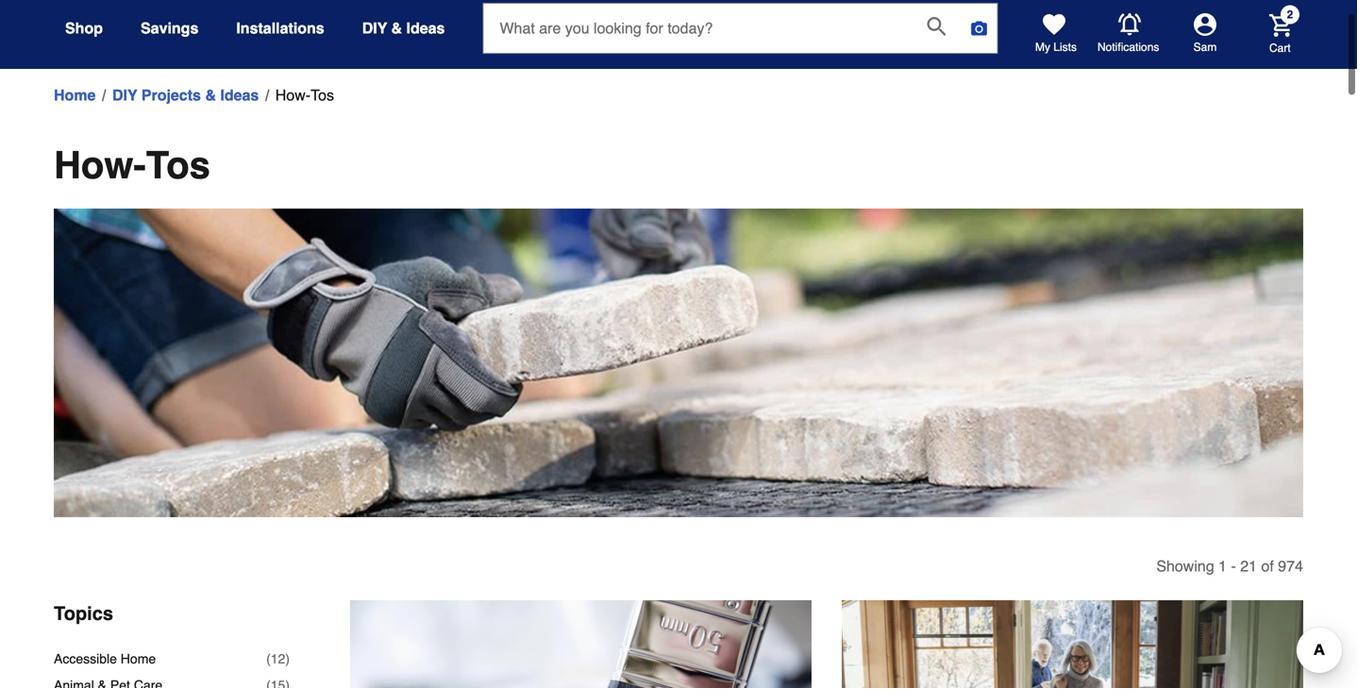 Task type: vqa. For each thing, say whether or not it's contained in the screenshot.
'Chandelier'
no



Task type: locate. For each thing, give the bounding box(es) containing it.
home
[[54, 86, 96, 104], [121, 652, 156, 667]]

diy & ideas button
[[362, 11, 445, 45]]

2
[[1288, 8, 1294, 21]]

0 vertical spatial how-tos
[[276, 86, 334, 104]]

1 horizontal spatial &
[[391, 19, 402, 37]]

tos down installations button
[[311, 86, 334, 104]]

1 horizontal spatial diy
[[362, 19, 387, 37]]

12
[[271, 652, 285, 667]]

sam
[[1194, 41, 1217, 54]]

lowe's home improvement notification center image
[[1119, 13, 1142, 36]]

1 vertical spatial home
[[121, 652, 156, 667]]

0 horizontal spatial &
[[205, 86, 216, 104]]

0 horizontal spatial how-
[[54, 144, 146, 187]]

)
[[285, 652, 290, 667]]

how-tos
[[276, 86, 334, 104], [54, 144, 210, 187]]

diy inside button
[[362, 19, 387, 37]]

diy right installations
[[362, 19, 387, 37]]

lowe's home improvement cart image
[[1270, 14, 1293, 37]]

ideas inside button
[[407, 19, 445, 37]]

accessible
[[54, 652, 117, 667]]

1 horizontal spatial how-tos
[[276, 86, 334, 104]]

0 horizontal spatial diy
[[112, 86, 137, 104]]

how-
[[276, 86, 311, 104], [54, 144, 146, 187]]

0 vertical spatial tos
[[311, 86, 334, 104]]

lowe's home improvement lists image
[[1043, 13, 1066, 36]]

1 vertical spatial how-tos
[[54, 144, 210, 187]]

home down shop button
[[54, 86, 96, 104]]

diy projects & ideas link
[[112, 84, 259, 107]]

savings
[[141, 19, 199, 37]]

shop
[[65, 19, 103, 37]]

0 vertical spatial &
[[391, 19, 402, 37]]

974
[[1279, 558, 1304, 575]]

showing
[[1157, 558, 1215, 575]]

camera image
[[970, 19, 989, 38]]

None search field
[[483, 3, 998, 71]]

1 horizontal spatial ideas
[[407, 19, 445, 37]]

( 12 )
[[266, 652, 290, 667]]

how- down installations button
[[276, 86, 311, 104]]

1 vertical spatial how-
[[54, 144, 146, 187]]

tos down diy projects & ideas link
[[146, 144, 210, 187]]

lists
[[1054, 41, 1077, 54]]

0 horizontal spatial home
[[54, 86, 96, 104]]

1 vertical spatial diy
[[112, 86, 137, 104]]

1 horizontal spatial tos
[[311, 86, 334, 104]]

diy left projects
[[112, 86, 137, 104]]

&
[[391, 19, 402, 37], [205, 86, 216, 104]]

0 vertical spatial how-
[[276, 86, 311, 104]]

how-tos down projects
[[54, 144, 210, 187]]

1 vertical spatial tos
[[146, 144, 210, 187]]

1 horizontal spatial home
[[121, 652, 156, 667]]

0 vertical spatial home
[[54, 86, 96, 104]]

tos
[[311, 86, 334, 104], [146, 144, 210, 187]]

ideas
[[407, 19, 445, 37], [220, 86, 259, 104]]

how-tos down installations button
[[276, 86, 334, 104]]

showing 1 - 21 of 974
[[1157, 558, 1304, 575]]

my lists
[[1036, 41, 1077, 54]]

diy
[[362, 19, 387, 37], [112, 86, 137, 104]]

home right accessible
[[121, 652, 156, 667]]

0 vertical spatial diy
[[362, 19, 387, 37]]

a woman laying concrete pavers on paver base panels to create a paving stone walkway. image
[[54, 209, 1304, 517]]

accessible home
[[54, 652, 156, 667]]

0 vertical spatial ideas
[[407, 19, 445, 37]]

1 vertical spatial ideas
[[220, 86, 259, 104]]

(
[[266, 652, 271, 667]]

shop button
[[65, 11, 103, 45]]

installations button
[[236, 11, 325, 45]]

1 horizontal spatial how-
[[276, 86, 311, 104]]

how- down home link
[[54, 144, 146, 187]]



Task type: describe. For each thing, give the bounding box(es) containing it.
installations
[[236, 19, 325, 37]]

notifications
[[1098, 41, 1160, 54]]

diy & ideas
[[362, 19, 445, 37]]

Search Query text field
[[484, 4, 913, 53]]

0 horizontal spatial ideas
[[220, 86, 259, 104]]

close-up of a paintbrush dipped into a can of blue paint. image
[[350, 601, 812, 688]]

tos inside button
[[311, 86, 334, 104]]

sam button
[[1160, 13, 1251, 55]]

1
[[1219, 558, 1228, 575]]

& inside button
[[391, 19, 402, 37]]

cart
[[1270, 41, 1291, 55]]

how- inside button
[[276, 86, 311, 104]]

0 horizontal spatial how-tos
[[54, 144, 210, 187]]

savings button
[[141, 11, 199, 45]]

0 horizontal spatial tos
[[146, 144, 210, 187]]

of
[[1262, 558, 1275, 575]]

a man and a woman entering through the front door of a home. image
[[842, 601, 1304, 688]]

diy projects & ideas
[[112, 86, 259, 104]]

my lists link
[[1036, 13, 1077, 55]]

home link
[[54, 84, 96, 107]]

1 vertical spatial &
[[205, 86, 216, 104]]

diy for diy projects & ideas
[[112, 86, 137, 104]]

search image
[[928, 17, 947, 36]]

diy for diy & ideas
[[362, 19, 387, 37]]

21
[[1241, 558, 1258, 575]]

-
[[1232, 558, 1237, 575]]

projects
[[141, 86, 201, 104]]

how-tos button
[[276, 84, 334, 107]]

topics
[[54, 603, 113, 625]]

my
[[1036, 41, 1051, 54]]



